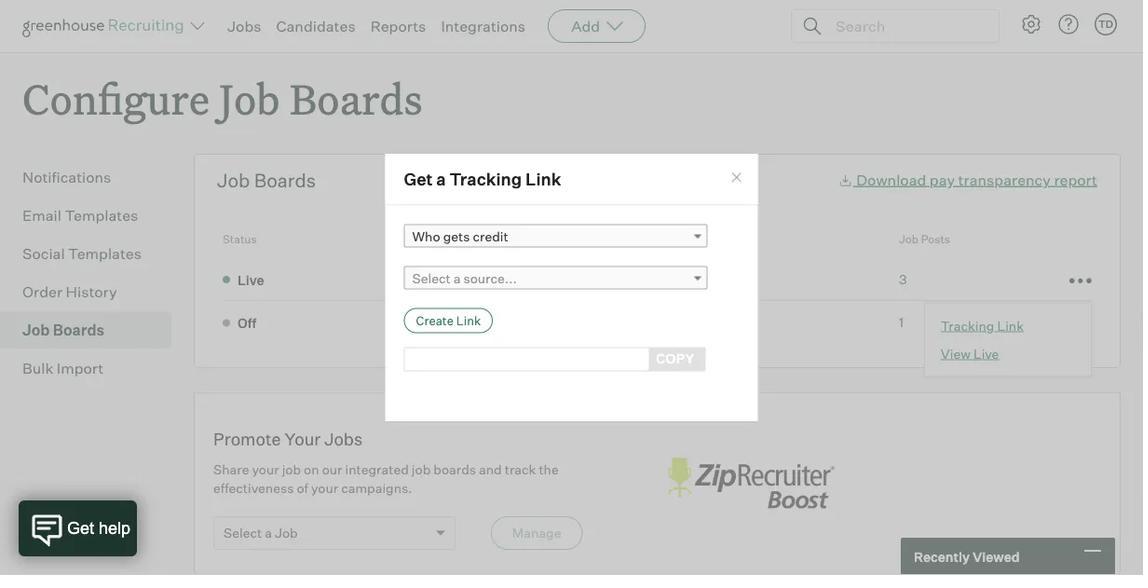 Task type: locate. For each thing, give the bounding box(es) containing it.
1 horizontal spatial tracking
[[941, 317, 995, 334]]

templates down email templates link
[[68, 244, 142, 263]]

link
[[526, 168, 562, 189], [998, 317, 1024, 334]]

live
[[238, 272, 264, 288], [974, 345, 1000, 362]]

0 horizontal spatial jobs
[[227, 17, 261, 35]]

email templates
[[22, 206, 138, 225]]

templates
[[65, 206, 138, 225], [68, 244, 142, 263]]

boards up import
[[53, 321, 104, 339]]

none submit inside the get a tracking link dialog
[[404, 308, 493, 333]]

select
[[412, 270, 451, 286], [224, 525, 262, 541]]

configure
[[22, 71, 210, 126]]

a for source...
[[454, 270, 461, 286]]

1 adept from the top
[[393, 271, 432, 287]]

job left boards
[[412, 461, 431, 478]]

0 vertical spatial your
[[252, 461, 279, 478]]

reports link
[[371, 17, 426, 35]]

1 horizontal spatial a
[[437, 168, 446, 189]]

0 vertical spatial link
[[526, 168, 562, 189]]

boards
[[290, 71, 423, 126], [254, 169, 316, 192], [53, 321, 104, 339]]

templates down notifications link
[[65, 206, 138, 225]]

history
[[66, 283, 117, 301]]

job
[[219, 71, 280, 126], [217, 169, 250, 192], [899, 232, 919, 246], [22, 321, 50, 339], [275, 525, 298, 541]]

tracking up view live
[[941, 317, 995, 334]]

0 horizontal spatial link
[[526, 168, 562, 189]]

none text field inside the get a tracking link dialog
[[404, 347, 650, 371]]

1 vertical spatial templates
[[68, 244, 142, 263]]

tracking up credit
[[450, 168, 522, 189]]

internal
[[433, 313, 480, 330], [495, 316, 549, 329]]

a for job
[[265, 525, 272, 541]]

your
[[252, 461, 279, 478], [311, 480, 338, 496]]

link up who gets credit link
[[526, 168, 562, 189]]

0 horizontal spatial a
[[265, 525, 272, 541]]

tracking
[[450, 168, 522, 189], [941, 317, 995, 334]]

notifications link
[[22, 166, 164, 188]]

2 horizontal spatial a
[[454, 270, 461, 286]]

a left source...
[[454, 270, 461, 286]]

0 vertical spatial select
[[412, 270, 451, 286]]

0 horizontal spatial tracking
[[450, 168, 522, 189]]

0 vertical spatial adept
[[393, 271, 432, 287]]

bulk import link
[[22, 357, 164, 380]]

1 vertical spatial select
[[224, 525, 262, 541]]

0 vertical spatial tracking
[[450, 168, 522, 189]]

0 horizontal spatial your
[[252, 461, 279, 478]]

greenhouse recruiting image
[[22, 15, 190, 37]]

our
[[322, 461, 343, 478]]

1 horizontal spatial live
[[974, 345, 1000, 362]]

download
[[857, 170, 927, 189]]

bulk
[[22, 359, 53, 378]]

who gets credit link
[[404, 224, 708, 247]]

a right get
[[437, 168, 446, 189]]

job down jobs 'link' at the left top of the page
[[219, 71, 280, 126]]

2 job from the left
[[412, 461, 431, 478]]

select down effectiveness
[[224, 525, 262, 541]]

internal down source...
[[495, 316, 549, 329]]

boards down candidates
[[290, 71, 423, 126]]

live inside view live link
[[974, 345, 1000, 362]]

internal down select a source...
[[433, 313, 480, 330]]

jobs left candidates
[[227, 17, 261, 35]]

tracking inside the get a tracking link dialog
[[450, 168, 522, 189]]

1 vertical spatial link
[[998, 317, 1024, 334]]

0 vertical spatial live
[[238, 272, 264, 288]]

0 vertical spatial job boards
[[217, 169, 316, 192]]

your up effectiveness
[[252, 461, 279, 478]]

view
[[941, 345, 971, 362]]

adept down the adept link
[[393, 313, 430, 330]]

1 vertical spatial tracking
[[941, 317, 995, 334]]

1 horizontal spatial select
[[412, 270, 451, 286]]

candidates link
[[276, 17, 356, 35]]

report
[[1054, 170, 1098, 189]]

job boards link
[[22, 319, 164, 341]]

job left on
[[282, 461, 301, 478]]

close image
[[729, 170, 744, 185]]

off
[[238, 315, 256, 331]]

None text field
[[404, 347, 650, 371]]

who
[[412, 228, 440, 244]]

bulk import
[[22, 359, 104, 378]]

1 horizontal spatial your
[[311, 480, 338, 496]]

1 vertical spatial boards
[[254, 169, 316, 192]]

1 horizontal spatial job
[[412, 461, 431, 478]]

1 horizontal spatial job boards
[[217, 169, 316, 192]]

configure job boards
[[22, 71, 423, 126]]

1 horizontal spatial jobs
[[324, 428, 363, 449]]

integrations
[[441, 17, 526, 35]]

adept internal link
[[393, 312, 485, 330]]

jobs up our
[[324, 428, 363, 449]]

0 vertical spatial a
[[437, 168, 446, 189]]

2 adept from the top
[[393, 313, 430, 330]]

td button
[[1095, 13, 1118, 35]]

1 horizontal spatial link
[[998, 317, 1024, 334]]

3 link
[[899, 271, 907, 287]]

live down status
[[238, 272, 264, 288]]

adept down board
[[393, 271, 432, 287]]

order history
[[22, 283, 117, 301]]

2 vertical spatial boards
[[53, 321, 104, 339]]

1 vertical spatial a
[[454, 270, 461, 286]]

configure image
[[1021, 13, 1043, 35]]

share
[[213, 461, 249, 478]]

boards up status
[[254, 169, 316, 192]]

0 horizontal spatial select
[[224, 525, 262, 541]]

0 horizontal spatial job boards
[[22, 321, 104, 339]]

td
[[1099, 18, 1114, 30]]

select down board name
[[412, 270, 451, 286]]

3
[[899, 271, 907, 287]]

0 horizontal spatial job
[[282, 461, 301, 478]]

1 vertical spatial your
[[311, 480, 338, 496]]

None submit
[[404, 308, 493, 333]]

and
[[479, 461, 502, 478]]

a for tracking
[[437, 168, 446, 189]]

templates for email templates
[[65, 206, 138, 225]]

viewed
[[973, 548, 1020, 565]]

job boards up status
[[217, 169, 316, 192]]

jobs
[[227, 17, 261, 35], [324, 428, 363, 449]]

1 vertical spatial jobs
[[324, 428, 363, 449]]

adept link
[[393, 270, 437, 288]]

a
[[437, 168, 446, 189], [454, 270, 461, 286], [265, 525, 272, 541]]

a down effectiveness
[[265, 525, 272, 541]]

your down our
[[311, 480, 338, 496]]

1 horizontal spatial internal
[[495, 316, 549, 329]]

job boards
[[217, 169, 316, 192], [22, 321, 104, 339]]

select for select a job
[[224, 525, 262, 541]]

job down of
[[275, 525, 298, 541]]

1 vertical spatial adept
[[393, 313, 430, 330]]

job boards up bulk import
[[22, 321, 104, 339]]

name
[[426, 232, 458, 246]]

1 vertical spatial live
[[974, 345, 1000, 362]]

transparency
[[959, 170, 1051, 189]]

2 vertical spatial a
[[265, 525, 272, 541]]

1
[[899, 314, 904, 330]]

0 vertical spatial templates
[[65, 206, 138, 225]]

promote
[[213, 428, 281, 449]]

adept
[[393, 271, 432, 287], [393, 313, 430, 330]]

select inside the get a tracking link dialog
[[412, 270, 451, 286]]

0 horizontal spatial live
[[238, 272, 264, 288]]

1 job from the left
[[282, 461, 301, 478]]

job
[[282, 461, 301, 478], [412, 461, 431, 478]]

recently viewed
[[914, 548, 1020, 565]]

integrations link
[[441, 17, 526, 35]]

get a tracking link
[[404, 168, 562, 189]]

live down tracking link at the bottom of the page
[[974, 345, 1000, 362]]

link up view live link
[[998, 317, 1024, 334]]

copy
[[656, 350, 695, 366]]



Task type: describe. For each thing, give the bounding box(es) containing it.
social templates
[[22, 244, 142, 263]]

download pay transparency report link
[[839, 170, 1098, 189]]

0 vertical spatial jobs
[[227, 17, 261, 35]]

promote your jobs
[[213, 428, 363, 449]]

on
[[304, 461, 319, 478]]

td button
[[1091, 9, 1121, 39]]

boards
[[434, 461, 476, 478]]

download pay transparency report
[[857, 170, 1098, 189]]

select a source... link
[[404, 266, 708, 289]]

adept for adept internal
[[393, 313, 430, 330]]

gets
[[443, 228, 470, 244]]

select a source...
[[412, 270, 517, 286]]

jobs link
[[227, 17, 261, 35]]

of
[[297, 480, 308, 496]]

order history link
[[22, 281, 164, 303]]

job posts
[[899, 232, 951, 246]]

zip recruiter image
[[658, 448, 844, 520]]

recently
[[914, 548, 970, 565]]

adept internal
[[393, 313, 480, 330]]

select for select a source...
[[412, 270, 451, 286]]

share your job on our integrated job boards and track the effectiveness of your campaigns.
[[213, 461, 559, 496]]

view live link
[[941, 344, 1076, 363]]

pay
[[930, 170, 955, 189]]

social templates link
[[22, 243, 164, 265]]

add
[[571, 17, 600, 35]]

track
[[505, 461, 536, 478]]

job up bulk
[[22, 321, 50, 339]]

1 vertical spatial job boards
[[22, 321, 104, 339]]

integrated
[[345, 461, 409, 478]]

campaigns.
[[341, 480, 413, 496]]

order
[[22, 283, 63, 301]]

copy link
[[646, 347, 706, 371]]

board
[[393, 232, 424, 246]]

credit
[[473, 228, 509, 244]]

effectiveness
[[213, 480, 294, 496]]

your
[[285, 428, 321, 449]]

select a job
[[224, 525, 298, 541]]

job left posts
[[899, 232, 919, 246]]

Search text field
[[831, 13, 982, 40]]

tracking link
[[941, 317, 1024, 334]]

who gets credit
[[412, 228, 509, 244]]

get a tracking link dialog
[[384, 153, 759, 422]]

job up status
[[217, 169, 250, 192]]

the
[[539, 461, 559, 478]]

import
[[57, 359, 104, 378]]

view live
[[941, 345, 1000, 362]]

0 horizontal spatial internal
[[433, 313, 480, 330]]

tracking inside tracking link link
[[941, 317, 995, 334]]

1 link
[[899, 314, 904, 330]]

candidates
[[276, 17, 356, 35]]

email
[[22, 206, 61, 225]]

add button
[[548, 9, 646, 43]]

notifications
[[22, 168, 111, 187]]

board name
[[393, 232, 458, 246]]

link inside dialog
[[526, 168, 562, 189]]

social
[[22, 244, 65, 263]]

templates for social templates
[[68, 244, 142, 263]]

source...
[[464, 270, 517, 286]]

status
[[223, 232, 257, 246]]

tracking link link
[[941, 316, 1076, 335]]

email templates link
[[22, 204, 164, 227]]

0 vertical spatial boards
[[290, 71, 423, 126]]

adept for adept
[[393, 271, 432, 287]]

get
[[404, 168, 433, 189]]

reports
[[371, 17, 426, 35]]

posts
[[921, 232, 951, 246]]



Task type: vqa. For each thing, say whether or not it's contained in the screenshot.
the rightmost 'Tracking'
yes



